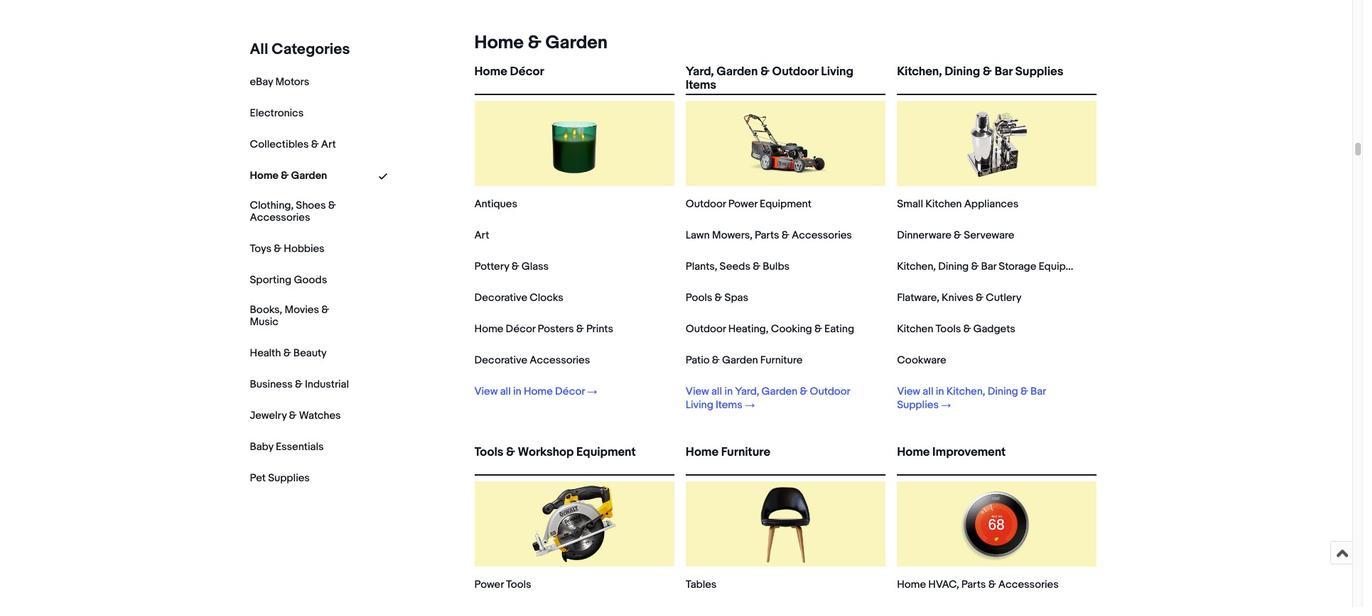 Task type: describe. For each thing, give the bounding box(es) containing it.
patio
[[686, 354, 710, 368]]

tables link
[[686, 579, 717, 592]]

in for home décor
[[513, 385, 522, 399]]

2 horizontal spatial equipment
[[1039, 260, 1091, 274]]

toys & hobbies
[[250, 242, 325, 256]]

1 vertical spatial furniture
[[722, 446, 771, 460]]

pools & spas link
[[686, 292, 749, 305]]

view all in yard, garden & outdoor living items
[[686, 385, 850, 412]]

all
[[250, 41, 268, 59]]

garden inside yard, garden & outdoor living items
[[717, 65, 758, 79]]

home furniture
[[686, 446, 771, 460]]

outdoor heating, cooking & eating link
[[686, 323, 855, 336]]

view all in kitchen, dining & bar supplies
[[897, 385, 1046, 412]]

1 horizontal spatial home & garden link
[[469, 32, 608, 54]]

yard, garden & outdoor living items
[[686, 65, 854, 93]]

lawn mowers, parts & accessories link
[[686, 229, 852, 242]]

& inside clothing, shoes & accessories
[[328, 199, 336, 213]]

health & beauty link
[[250, 347, 327, 360]]

1 horizontal spatial power
[[729, 198, 758, 211]]

cookware
[[897, 354, 947, 368]]

antiques
[[475, 198, 518, 211]]

books,
[[250, 303, 282, 317]]

cookware link
[[897, 354, 947, 368]]

ebay
[[250, 75, 273, 89]]

1 horizontal spatial home & garden
[[475, 32, 608, 54]]

tools for power
[[506, 579, 532, 592]]

all categories
[[250, 41, 350, 59]]

toys & hobbies link
[[250, 242, 325, 256]]

sporting goods link
[[250, 274, 327, 287]]

1 horizontal spatial equipment
[[760, 198, 812, 211]]

in for kitchen, dining & bar supplies
[[936, 385, 945, 399]]

in for yard, garden & outdoor living items
[[725, 385, 733, 399]]

baby essentials
[[250, 441, 324, 454]]

kitchen, dining & bar supplies
[[897, 65, 1064, 79]]

motors
[[275, 75, 309, 89]]

spas
[[725, 292, 749, 305]]

toys
[[250, 242, 272, 256]]

0 vertical spatial supplies
[[1016, 65, 1064, 79]]

glass
[[522, 260, 549, 274]]

1 vertical spatial home & garden link
[[250, 169, 327, 183]]

decorative accessories
[[475, 354, 590, 368]]

living inside yard, garden & outdoor living items
[[821, 65, 854, 79]]

sporting goods
[[250, 274, 327, 287]]

industrial
[[305, 378, 349, 391]]

jewelry & watches link
[[250, 409, 341, 423]]

workshop
[[518, 446, 574, 460]]

kitchen, dining & bar storage equipment link
[[897, 260, 1091, 274]]

business & industrial
[[250, 378, 349, 391]]

plants, seeds & bulbs link
[[686, 260, 790, 274]]

tools & workshop equipment
[[475, 446, 636, 460]]

clothing, shoes & accessories link
[[250, 199, 349, 225]]

storage
[[999, 260, 1037, 274]]

home furniture image
[[743, 482, 829, 567]]

equipment inside tools & workshop equipment link
[[577, 446, 636, 460]]

goods
[[294, 274, 327, 287]]

view all in kitchen, dining & bar supplies link
[[897, 385, 1077, 412]]

dining for storage
[[939, 260, 969, 274]]

kitchen, dining & bar supplies image
[[955, 101, 1040, 186]]

yard, inside view all in yard, garden & outdoor living items
[[735, 385, 760, 399]]

kitchen, dining & bar storage equipment
[[897, 260, 1091, 274]]

home for home improvement link
[[897, 446, 930, 460]]

& inside view all in yard, garden & outdoor living items
[[800, 385, 808, 399]]

tools for kitchen
[[936, 323, 961, 336]]

home décor posters & prints
[[475, 323, 614, 336]]

music
[[250, 315, 279, 329]]

collectibles & art
[[250, 138, 336, 151]]

essentials
[[276, 441, 324, 454]]

small kitchen appliances
[[897, 198, 1019, 211]]

dining inside view all in kitchen, dining & bar supplies
[[988, 385, 1019, 399]]

pottery & glass link
[[475, 260, 549, 274]]

pet supplies
[[250, 472, 310, 485]]

hobbies
[[284, 242, 325, 256]]

kitchen, dining & bar supplies link
[[897, 65, 1097, 91]]

& inside yard, garden & outdoor living items
[[761, 65, 770, 79]]

knives
[[942, 292, 974, 305]]

patio & garden furniture link
[[686, 354, 803, 368]]

0 horizontal spatial home & garden
[[250, 169, 327, 183]]

ebay motors
[[250, 75, 309, 89]]

pet
[[250, 472, 266, 485]]

flatware, knives & cutlery
[[897, 292, 1022, 305]]

shoes
[[296, 199, 326, 213]]

home hvac, parts & accessories
[[897, 579, 1059, 592]]

& inside the books, movies & music
[[321, 303, 329, 317]]

business
[[250, 378, 293, 391]]

0 vertical spatial furniture
[[761, 354, 803, 368]]

outdoor heating, cooking & eating
[[686, 323, 855, 336]]

pools & spas
[[686, 292, 749, 305]]

outdoor inside view all in yard, garden & outdoor living items
[[810, 385, 850, 399]]

collectibles & art link
[[250, 138, 336, 151]]

small
[[897, 198, 924, 211]]

tables
[[686, 579, 717, 592]]

kitchen, for kitchen, dining & bar supplies
[[897, 65, 943, 79]]

power tools link
[[475, 579, 532, 592]]

kitchen, inside view all in kitchen, dining & bar supplies
[[947, 385, 986, 399]]

yard, garden & outdoor living items link
[[686, 65, 886, 93]]

view for yard, garden & outdoor living items
[[686, 385, 709, 399]]

posters
[[538, 323, 574, 336]]

kitchen tools & gadgets link
[[897, 323, 1016, 336]]

décor for home décor
[[510, 65, 544, 79]]

books, movies & music
[[250, 303, 329, 329]]

& inside view all in kitchen, dining & bar supplies
[[1021, 385, 1029, 399]]

heating,
[[729, 323, 769, 336]]

decorative for decorative clocks
[[475, 292, 528, 305]]

antiques link
[[475, 198, 518, 211]]

seeds
[[720, 260, 751, 274]]

supplies inside view all in kitchen, dining & bar supplies
[[897, 399, 939, 412]]

decorative for decorative accessories
[[475, 354, 528, 368]]

watches
[[299, 409, 341, 423]]

items inside yard, garden & outdoor living items
[[686, 78, 717, 93]]

dinnerware & serveware
[[897, 229, 1015, 242]]



Task type: locate. For each thing, give the bounding box(es) containing it.
home improvement image
[[955, 482, 1040, 567]]

home furniture link
[[686, 446, 886, 472]]

all down "patio & garden furniture"
[[712, 385, 723, 399]]

outdoor power equipment link
[[686, 198, 812, 211]]

business & industrial link
[[250, 378, 349, 391]]

all inside view all in kitchen, dining & bar supplies
[[923, 385, 934, 399]]

1 vertical spatial equipment
[[1039, 260, 1091, 274]]

parts for mowers,
[[755, 229, 780, 242]]

0 vertical spatial equipment
[[760, 198, 812, 211]]

jewelry & watches
[[250, 409, 341, 423]]

0 vertical spatial parts
[[755, 229, 780, 242]]

0 vertical spatial art
[[321, 138, 336, 151]]

cooking
[[771, 323, 813, 336]]

2 horizontal spatial view
[[897, 385, 921, 399]]

appliances
[[965, 198, 1019, 211]]

view down patio
[[686, 385, 709, 399]]

0 horizontal spatial all
[[500, 385, 511, 399]]

home & garden down collectibles & art on the left top of the page
[[250, 169, 327, 183]]

1 horizontal spatial parts
[[962, 579, 986, 592]]

collectibles
[[250, 138, 309, 151]]

view down decorative accessories link
[[475, 385, 498, 399]]

3 in from the left
[[936, 385, 945, 399]]

home décor posters & prints link
[[475, 323, 614, 336]]

in down "patio & garden furniture"
[[725, 385, 733, 399]]

bar inside view all in kitchen, dining & bar supplies
[[1031, 385, 1046, 399]]

0 vertical spatial home & garden
[[475, 32, 608, 54]]

all inside view all in yard, garden & outdoor living items
[[712, 385, 723, 399]]

0 vertical spatial décor
[[510, 65, 544, 79]]

living
[[821, 65, 854, 79], [686, 399, 714, 412]]

2 vertical spatial tools
[[506, 579, 532, 592]]

view for home décor
[[475, 385, 498, 399]]

1 vertical spatial tools
[[475, 446, 504, 460]]

power tools
[[475, 579, 532, 592]]

décor inside home décor "link"
[[510, 65, 544, 79]]

view
[[475, 385, 498, 399], [686, 385, 709, 399], [897, 385, 921, 399]]

1 vertical spatial parts
[[962, 579, 986, 592]]

decorative
[[475, 292, 528, 305], [475, 354, 528, 368]]

1 horizontal spatial living
[[821, 65, 854, 79]]

bar for supplies
[[995, 65, 1013, 79]]

view all in home décor link
[[475, 385, 597, 399]]

accessories inside clothing, shoes & accessories
[[250, 211, 310, 225]]

all for kitchen, dining & bar supplies
[[923, 385, 934, 399]]

0 horizontal spatial yard,
[[686, 65, 714, 79]]

view inside view all in kitchen, dining & bar supplies
[[897, 385, 921, 399]]

art link
[[475, 229, 489, 242]]

home & garden
[[475, 32, 608, 54], [250, 169, 327, 183]]

flatware,
[[897, 292, 940, 305]]

home & garden up home décor
[[475, 32, 608, 54]]

2 vertical spatial kitchen,
[[947, 385, 986, 399]]

yard, garden & outdoor living items image
[[743, 101, 829, 186]]

electronics
[[250, 107, 304, 120]]

in
[[513, 385, 522, 399], [725, 385, 733, 399], [936, 385, 945, 399]]

décor for home décor posters & prints
[[506, 323, 536, 336]]

kitchen down flatware,
[[897, 323, 934, 336]]

home & garden link down collectibles & art on the left top of the page
[[250, 169, 327, 183]]

0 horizontal spatial art
[[321, 138, 336, 151]]

1 horizontal spatial all
[[712, 385, 723, 399]]

all for yard, garden & outdoor living items
[[712, 385, 723, 399]]

movies
[[285, 303, 319, 317]]

baby essentials link
[[250, 441, 324, 454]]

1 vertical spatial items
[[716, 399, 743, 412]]

art up pottery
[[475, 229, 489, 242]]

tools & workshop equipment link
[[475, 446, 675, 472]]

art
[[321, 138, 336, 151], [475, 229, 489, 242]]

equipment up lawn mowers, parts & accessories
[[760, 198, 812, 211]]

1 vertical spatial supplies
[[897, 399, 939, 412]]

2 all from the left
[[712, 385, 723, 399]]

all down cookware link
[[923, 385, 934, 399]]

parts right hvac,
[[962, 579, 986, 592]]

patio & garden furniture
[[686, 354, 803, 368]]

in inside view all in yard, garden & outdoor living items
[[725, 385, 733, 399]]

1 vertical spatial bar
[[982, 260, 997, 274]]

power
[[729, 198, 758, 211], [475, 579, 504, 592]]

0 vertical spatial power
[[729, 198, 758, 211]]

home for home hvac, parts & accessories "link"
[[897, 579, 926, 592]]

1 vertical spatial dining
[[939, 260, 969, 274]]

0 horizontal spatial supplies
[[268, 472, 310, 485]]

kitchen up dinnerware & serveware at top
[[926, 198, 962, 211]]

home hvac, parts & accessories link
[[897, 579, 1059, 592]]

1 horizontal spatial yard,
[[735, 385, 760, 399]]

1 vertical spatial décor
[[506, 323, 536, 336]]

parts up bulbs
[[755, 229, 780, 242]]

0 vertical spatial living
[[821, 65, 854, 79]]

kitchen, for kitchen, dining & bar storage equipment
[[897, 260, 936, 274]]

supplies
[[1016, 65, 1064, 79], [897, 399, 939, 412], [268, 472, 310, 485]]

garden
[[546, 32, 608, 54], [717, 65, 758, 79], [291, 169, 327, 183], [722, 354, 758, 368], [762, 385, 798, 399]]

home inside "link"
[[475, 65, 507, 79]]

decorative up "view all in home décor"
[[475, 354, 528, 368]]

0 horizontal spatial tools
[[475, 446, 504, 460]]

1 view from the left
[[475, 385, 498, 399]]

home & garden link up home décor
[[469, 32, 608, 54]]

1 vertical spatial yard,
[[735, 385, 760, 399]]

home improvement
[[897, 446, 1006, 460]]

equipment right workshop
[[577, 446, 636, 460]]

0 horizontal spatial view
[[475, 385, 498, 399]]

bulbs
[[763, 260, 790, 274]]

equipment right the 'storage'
[[1039, 260, 1091, 274]]

sporting
[[250, 274, 292, 287]]

ebay motors link
[[250, 75, 309, 89]]

clocks
[[530, 292, 564, 305]]

small kitchen appliances link
[[897, 198, 1019, 211]]

2 horizontal spatial tools
[[936, 323, 961, 336]]

1 vertical spatial art
[[475, 229, 489, 242]]

dinnerware
[[897, 229, 952, 242]]

2 vertical spatial equipment
[[577, 446, 636, 460]]

2 vertical spatial dining
[[988, 385, 1019, 399]]

yard,
[[686, 65, 714, 79], [735, 385, 760, 399]]

art right collectibles
[[321, 138, 336, 151]]

in down decorative accessories link
[[513, 385, 522, 399]]

home décor image
[[532, 101, 617, 186]]

view inside view all in yard, garden & outdoor living items
[[686, 385, 709, 399]]

parts for hvac,
[[962, 579, 986, 592]]

all down decorative accessories link
[[500, 385, 511, 399]]

2 in from the left
[[725, 385, 733, 399]]

pottery & glass
[[475, 260, 549, 274]]

flatware, knives & cutlery link
[[897, 292, 1022, 305]]

2 horizontal spatial all
[[923, 385, 934, 399]]

0 vertical spatial bar
[[995, 65, 1013, 79]]

1 horizontal spatial supplies
[[897, 399, 939, 412]]

living inside view all in yard, garden & outdoor living items
[[686, 399, 714, 412]]

1 in from the left
[[513, 385, 522, 399]]

home for bottom home & garden link
[[250, 169, 279, 183]]

tools
[[936, 323, 961, 336], [475, 446, 504, 460], [506, 579, 532, 592]]

0 vertical spatial items
[[686, 78, 717, 93]]

dining for supplies
[[945, 65, 981, 79]]

2 vertical spatial bar
[[1031, 385, 1046, 399]]

garden inside view all in yard, garden & outdoor living items
[[762, 385, 798, 399]]

1 vertical spatial power
[[475, 579, 504, 592]]

0 horizontal spatial home & garden link
[[250, 169, 327, 183]]

view all in yard, garden & outdoor living items link
[[686, 385, 866, 412]]

0 vertical spatial tools
[[936, 323, 961, 336]]

home improvement link
[[897, 446, 1097, 472]]

hvac,
[[929, 579, 960, 592]]

2 horizontal spatial supplies
[[1016, 65, 1064, 79]]

tools & workshop equipment image
[[532, 482, 617, 567]]

1 decorative from the top
[[475, 292, 528, 305]]

furniture
[[761, 354, 803, 368], [722, 446, 771, 460]]

0 horizontal spatial living
[[686, 399, 714, 412]]

0 horizontal spatial power
[[475, 579, 504, 592]]

outdoor power equipment
[[686, 198, 812, 211]]

items inside view all in yard, garden & outdoor living items
[[716, 399, 743, 412]]

view for kitchen, dining & bar supplies
[[897, 385, 921, 399]]

parts
[[755, 229, 780, 242], [962, 579, 986, 592]]

1 vertical spatial living
[[686, 399, 714, 412]]

health
[[250, 347, 281, 360]]

accessories
[[250, 211, 310, 225], [792, 229, 852, 242], [530, 354, 590, 368], [999, 579, 1059, 592]]

health & beauty
[[250, 347, 327, 360]]

0 vertical spatial home & garden link
[[469, 32, 608, 54]]

pottery
[[475, 260, 509, 274]]

2 vertical spatial supplies
[[268, 472, 310, 485]]

items
[[686, 78, 717, 93], [716, 399, 743, 412]]

0 horizontal spatial equipment
[[577, 446, 636, 460]]

tools inside tools & workshop equipment link
[[475, 446, 504, 460]]

home for home furniture link
[[686, 446, 719, 460]]

kitchen,
[[897, 65, 943, 79], [897, 260, 936, 274], [947, 385, 986, 399]]

cutlery
[[986, 292, 1022, 305]]

home & garden link
[[469, 32, 608, 54], [250, 169, 327, 183]]

outdoor inside yard, garden & outdoor living items
[[773, 65, 819, 79]]

view down cookware link
[[897, 385, 921, 399]]

decorative down pottery
[[475, 292, 528, 305]]

dining
[[945, 65, 981, 79], [939, 260, 969, 274], [988, 385, 1019, 399]]

kitchen, inside kitchen, dining & bar supplies link
[[897, 65, 943, 79]]

in down cookware
[[936, 385, 945, 399]]

0 vertical spatial kitchen
[[926, 198, 962, 211]]

0 vertical spatial yard,
[[686, 65, 714, 79]]

0 horizontal spatial in
[[513, 385, 522, 399]]

2 vertical spatial décor
[[555, 385, 585, 399]]

home décor
[[475, 65, 544, 79]]

all for home décor
[[500, 385, 511, 399]]

1 all from the left
[[500, 385, 511, 399]]

lawn
[[686, 229, 710, 242]]

2 view from the left
[[686, 385, 709, 399]]

2 decorative from the top
[[475, 354, 528, 368]]

1 horizontal spatial view
[[686, 385, 709, 399]]

furniture down view all in yard, garden & outdoor living items
[[722, 446, 771, 460]]

1 vertical spatial home & garden
[[250, 169, 327, 183]]

0 vertical spatial dining
[[945, 65, 981, 79]]

in inside view all in kitchen, dining & bar supplies
[[936, 385, 945, 399]]

3 view from the left
[[897, 385, 921, 399]]

1 horizontal spatial art
[[475, 229, 489, 242]]

decorative accessories link
[[475, 354, 590, 368]]

pools
[[686, 292, 713, 305]]

baby
[[250, 441, 274, 454]]

1 vertical spatial decorative
[[475, 354, 528, 368]]

improvement
[[933, 446, 1006, 460]]

pet supplies link
[[250, 472, 310, 485]]

0 vertical spatial kitchen,
[[897, 65, 943, 79]]

furniture down cooking
[[761, 354, 803, 368]]

home for home décor posters & prints link
[[475, 323, 504, 336]]

categories
[[272, 41, 350, 59]]

1 horizontal spatial in
[[725, 385, 733, 399]]

2 horizontal spatial in
[[936, 385, 945, 399]]

3 all from the left
[[923, 385, 934, 399]]

kitchen tools & gadgets
[[897, 323, 1016, 336]]

bar for storage
[[982, 260, 997, 274]]

1 vertical spatial kitchen,
[[897, 260, 936, 274]]

clothing,
[[250, 199, 294, 213]]

1 horizontal spatial tools
[[506, 579, 532, 592]]

yard, inside yard, garden & outdoor living items
[[686, 65, 714, 79]]

home for home décor "link"
[[475, 65, 507, 79]]

home décor link
[[475, 65, 675, 91]]

1 vertical spatial kitchen
[[897, 323, 934, 336]]

decorative clocks link
[[475, 292, 564, 305]]

0 vertical spatial decorative
[[475, 292, 528, 305]]

0 horizontal spatial parts
[[755, 229, 780, 242]]



Task type: vqa. For each thing, say whether or not it's contained in the screenshot.


